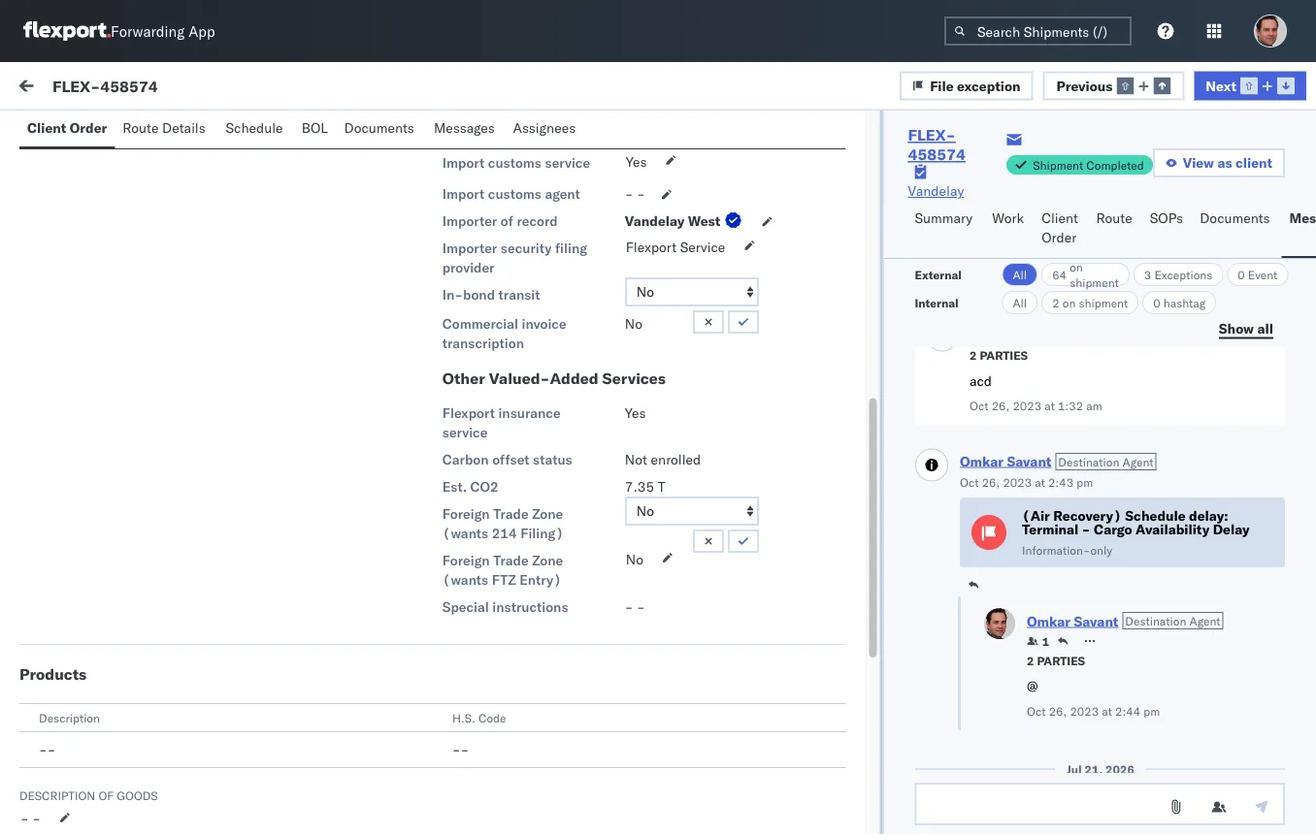 Task type: describe. For each thing, give the bounding box(es) containing it.
pm for 2:45
[[571, 549, 592, 566]]

order for the bottom client order button
[[1042, 229, 1077, 246]]

will
[[208, 751, 229, 768]]

2:43
[[1048, 475, 1073, 490]]

est. co2
[[442, 479, 499, 496]]

0 horizontal spatial documents button
[[336, 111, 426, 148]]

work button
[[984, 201, 1034, 258]]

- inside (air recovery) schedule delay: terminal - cargo availability delay information-only
[[1081, 521, 1090, 538]]

at inside omkar savant destination agent oct 26, 2023 at 2:43 pm
[[1034, 475, 1045, 490]]

0 vertical spatial client order button
[[19, 111, 115, 148]]

trade for ftz
[[493, 553, 529, 570]]

oct 26, 2023, 2:45 pm pdt
[[446, 549, 620, 566]]

all for 64
[[1013, 267, 1027, 282]]

1 vertical spatial omkar savant button
[[1026, 613, 1118, 630]]

co2
[[470, 479, 499, 496]]

(air
[[1022, 508, 1050, 525]]

savant up this
[[139, 640, 180, 657]]

route button
[[1088, 201, 1142, 258]]

0 horizontal spatial we
[[58, 674, 78, 691]]

you
[[279, 751, 301, 768]]

@ oct 26, 2023 at 2:44 pm
[[1026, 677, 1160, 719]]

update
[[232, 751, 275, 768]]

view as client
[[1183, 154, 1272, 171]]

bol button
[[294, 111, 336, 148]]

mes button
[[1282, 201, 1316, 258]]

1 horizontal spatial 2
[[1026, 654, 1034, 668]]

destination for omkar savant destination agent oct 26, 2023 at 2:43 pm
[[1058, 455, 1119, 469]]

documents for the right the documents button
[[1200, 210, 1270, 227]]

insurance
[[498, 405, 561, 422]]

client order for the bottom client order button
[[1042, 210, 1078, 246]]

information-
[[1022, 543, 1090, 558]]

import for import work
[[144, 80, 185, 97]]

2271801
[[1055, 432, 1114, 449]]

0 vertical spatial yes
[[626, 154, 647, 171]]

1 vertical spatial your
[[58, 751, 85, 768]]

import customs service
[[442, 155, 590, 172]]

app
[[188, 22, 215, 40]]

26, up provider
[[472, 219, 493, 236]]

pdt for oct 26, 2023, 3:30 pm pdt
[[595, 326, 620, 343]]

work for related
[[1059, 168, 1084, 183]]

jul
[[1066, 762, 1081, 777]]

3 exceptions
[[1144, 267, 1212, 282]]

26, up carbon
[[472, 432, 493, 449]]

1366815
[[1055, 326, 1114, 343]]

bol
[[302, 119, 328, 136]]

exception
[[957, 77, 1021, 94]]

2 resize handle column header from the left
[[698, 162, 722, 835]]

description of goods
[[19, 789, 158, 804]]

vandelay for vandelay
[[908, 182, 964, 199]]

event
[[1248, 267, 1278, 282]]

pm for 2:46
[[571, 432, 592, 449]]

2023 inside 2 parties acd oct 26, 2023 at 1:32 am
[[1012, 399, 1041, 413]]

21,
[[1084, 762, 1102, 777]]

availability
[[1135, 521, 1209, 538]]

with
[[304, 751, 330, 768]]

route for route details
[[123, 119, 159, 136]]

external for external (1)
[[31, 123, 82, 140]]

flex- 2271801
[[1015, 432, 1114, 449]]

0 vertical spatial 2 parties button
[[969, 346, 1027, 363]]

omkar inside omkar savant destination agent oct 26, 2023 at 2:43 pm
[[959, 453, 1003, 470]]

internal (0) button
[[122, 115, 218, 152]]

external (1)
[[31, 123, 111, 140]]

record
[[517, 213, 558, 230]]

2023, for 3:30
[[497, 326, 535, 343]]

oct down in-
[[446, 326, 469, 343]]

entry)
[[519, 572, 562, 589]]

at inside '@ oct 26, 2023 at 2:44 pm'
[[1101, 704, 1112, 719]]

458574 up vandelay link
[[908, 145, 966, 164]]

0 for 0 hashtag
[[1153, 296, 1160, 310]]

458574 down jul
[[1055, 792, 1106, 809]]

1 button
[[1026, 634, 1049, 649]]

work for my
[[56, 75, 106, 101]]

26, down bond
[[472, 326, 493, 343]]

customs
[[496, 119, 562, 138]]

cargo
[[1093, 521, 1132, 538]]

3
[[1144, 267, 1151, 282]]

schedule inside (air recovery) schedule delay: terminal - cargo availability delay information-only
[[1125, 508, 1185, 525]]

pdt for oct 26, 2023, 2:46 pm pdt
[[595, 432, 620, 449]]

oct up special
[[446, 549, 469, 566]]

savant down understanding
[[139, 777, 180, 794]]

1 -- from the left
[[39, 742, 56, 759]]

internal for internal
[[915, 296, 959, 310]]

import for import customs agent
[[442, 186, 485, 203]]

2:44
[[1115, 704, 1140, 719]]

omkar up the are
[[94, 640, 135, 657]]

0 horizontal spatial flex- 458574
[[908, 125, 966, 164]]

all button for 64
[[1002, 263, 1038, 286]]

commercial
[[442, 316, 518, 333]]

2023, for 2:46
[[497, 432, 535, 449]]

0 vertical spatial no
[[625, 316, 642, 333]]

agent for omkar savant destination agent oct 26, 2023 at 2:43 pm
[[1122, 455, 1153, 469]]

shipment for 2 on shipment
[[1079, 296, 1128, 310]]

import for import customs
[[442, 119, 493, 138]]

cargo
[[359, 693, 393, 710]]

26, inside '@ oct 26, 2023 at 2:44 pm'
[[1048, 704, 1066, 719]]

this
[[148, 693, 174, 710]]

pdt for oct 26, 2023, 2:45 pm pdt
[[595, 549, 620, 566]]

west
[[688, 213, 720, 230]]

item/shipment
[[1087, 168, 1167, 183]]

products
[[19, 665, 87, 685]]

1 horizontal spatial we
[[322, 732, 341, 749]]

understanding
[[89, 751, 178, 768]]

(0)
[[181, 123, 207, 140]]

zone for foreign trade zone (wants ftz entry)
[[532, 553, 563, 570]]

2023, for 4:00
[[497, 219, 535, 236]]

pm inside '@ oct 26, 2023 at 2:44 pm'
[[1143, 704, 1160, 719]]

3 resize handle column header from the left
[[983, 162, 1006, 835]]

0 vertical spatial your
[[104, 732, 131, 749]]

next button
[[1194, 71, 1306, 100]]

2 for shipment
[[1052, 296, 1059, 310]]

delivery
[[235, 732, 283, 749]]

assignees button
[[505, 111, 587, 148]]

flex- down the terminal
[[1015, 549, 1055, 566]]

1:32
[[1058, 399, 1083, 413]]

list
[[286, 123, 310, 140]]

2 parties acd oct 26, 2023 at 1:32 am
[[969, 348, 1102, 413]]

4:00
[[538, 219, 568, 236]]

7.35
[[625, 479, 654, 496]]

4 resize handle column header from the left
[[1267, 162, 1290, 835]]

(air recovery) schedule delay: terminal - cargo availability delay information-only
[[1022, 508, 1249, 558]]

work inside button
[[188, 80, 220, 97]]

import work button
[[136, 62, 228, 115]]

external for external
[[915, 267, 962, 282]]

2026
[[1105, 762, 1134, 777]]

2 on shipment
[[1052, 296, 1128, 310]]

importer security filing provider
[[442, 240, 587, 277]]

documents for the documents button to the left
[[344, 119, 414, 136]]

flex- up 2 parties acd oct 26, 2023 at 1:32 am
[[1015, 326, 1055, 343]]

message
[[226, 123, 282, 140]]

work inside 'button'
[[992, 210, 1024, 227]]

458574 down the terminal
[[1055, 549, 1106, 566]]

show all button
[[1207, 314, 1285, 344]]

oct inside omkar savant destination agent oct 26, 2023 at 2:43 pm
[[959, 475, 978, 490]]

filing)
[[520, 526, 564, 543]]

h.s. code
[[452, 711, 506, 726]]

route details button
[[115, 111, 218, 148]]

delayed.
[[92, 693, 144, 710]]

acd
[[969, 372, 991, 389]]

flex- inside flex- 458574
[[908, 125, 956, 145]]

omkar savant for we
[[94, 640, 180, 657]]

related work item/shipment
[[1016, 168, 1167, 183]]

other
[[442, 369, 485, 389]]

64
[[1052, 267, 1067, 282]]

commercial invoice transcription
[[442, 316, 566, 352]]

foreign for foreign trade zone (wants 214 filing)
[[442, 506, 490, 523]]

omkar down understanding
[[94, 777, 135, 794]]

t
[[658, 479, 665, 496]]

flex- 1854269
[[1015, 219, 1114, 236]]

all for 2
[[1013, 296, 1027, 310]]

my
[[19, 75, 50, 101]]

oct up provider
[[446, 219, 469, 236]]

show all
[[1219, 320, 1273, 337]]

pm for 4:00
[[571, 219, 592, 236]]

special instructions
[[442, 599, 568, 616]]

savant up '2 parties'
[[1073, 613, 1118, 630]]

show
[[1219, 320, 1254, 337]]

2:46
[[538, 432, 568, 449]]

2 vertical spatial your
[[58, 771, 85, 788]]

flex- up route
[[52, 76, 100, 95]]

of for import customs agent
[[501, 213, 513, 230]]

when
[[258, 693, 291, 710]]

flexport. image
[[23, 21, 111, 41]]

1 horizontal spatial documents button
[[1192, 201, 1282, 258]]

next
[[1206, 77, 1236, 94]]

appreciate
[[345, 732, 410, 749]]

shipment's
[[134, 732, 201, 749]]

2023 inside '@ oct 26, 2023 at 2:44 pm'
[[1069, 704, 1098, 719]]

flexport for importer security filing provider
[[626, 239, 677, 256]]

1 vertical spatial client order button
[[1034, 201, 1088, 258]]

2023 inside omkar savant destination agent oct 26, 2023 at 2:43 pm
[[1002, 475, 1031, 490]]

file
[[930, 77, 954, 94]]

client for topmost client order button
[[27, 119, 66, 136]]

1 vertical spatial yes
[[625, 405, 646, 422]]

import for import customs service
[[442, 155, 485, 172]]

related
[[1016, 168, 1056, 183]]



Task type: locate. For each thing, give the bounding box(es) containing it.
client for the bottom client order button
[[1042, 210, 1078, 227]]

impact
[[58, 732, 100, 749]]

trade inside foreign trade zone (wants ftz entry)
[[493, 553, 529, 570]]

forwarding app link
[[23, 21, 215, 41]]

destination down (air recovery) schedule delay: terminal - cargo availability delay information-only
[[1125, 614, 1186, 628]]

1 horizontal spatial agent
[[1189, 614, 1220, 628]]

bond
[[463, 287, 495, 304]]

1 vertical spatial documents button
[[1192, 201, 1282, 258]]

1 vertical spatial documents
[[1200, 210, 1270, 227]]

status inside we are been delayed. this often occurs when unloading cargo takes longer impact your shipment's final delivery date. we appreciate your understanding and will update you with the status of your shipment
[[358, 751, 396, 768]]

2 2023, from the top
[[497, 326, 535, 343]]

2 -- from the left
[[452, 742, 469, 759]]

work right related
[[1059, 168, 1084, 183]]

2 all button from the top
[[1002, 291, 1038, 314]]

destination for omkar savant destination agent
[[1125, 614, 1186, 628]]

1 vertical spatial internal
[[915, 296, 959, 310]]

0 vertical spatial route
[[123, 119, 159, 136]]

1 horizontal spatial parties
[[1036, 654, 1085, 668]]

1 vertical spatial 2 parties button
[[1026, 652, 1085, 669]]

(wants up special
[[442, 572, 488, 589]]

agent
[[545, 186, 580, 203]]

1 vertical spatial (wants
[[442, 572, 488, 589]]

at left 2:44
[[1101, 704, 1112, 719]]

0 vertical spatial customs
[[488, 155, 542, 172]]

2 trade from the top
[[493, 553, 529, 570]]

description down impact
[[19, 789, 95, 804]]

1854269
[[1055, 219, 1114, 236]]

of inside we are been delayed. this often occurs when unloading cargo takes longer impact your shipment's final delivery date. we appreciate your understanding and will update you with the status of your shipment
[[399, 751, 412, 768]]

oct 26, 2023, 2:46 pm pdt
[[446, 432, 620, 449]]

zone inside foreign trade zone (wants 214 filing)
[[532, 506, 563, 523]]

2 horizontal spatial 2
[[1052, 296, 1059, 310]]

parties for 2 parties
[[1036, 654, 1085, 668]]

destination inside omkar savant destination agent
[[1125, 614, 1186, 628]]

route inside route button
[[1096, 210, 1132, 227]]

in-
[[442, 287, 463, 304]]

0 horizontal spatial work
[[188, 80, 220, 97]]

omkar savant down understanding
[[94, 777, 180, 794]]

pdt for oct 26, 2023, 4:00 pm pdt
[[595, 219, 620, 236]]

2:45
[[538, 549, 568, 566]]

agent
[[1122, 455, 1153, 469], [1189, 614, 1220, 628]]

1 horizontal spatial 0
[[1238, 267, 1245, 282]]

shipment completed
[[1033, 158, 1144, 172]]

all button up flex- 1366815
[[1002, 291, 1038, 314]]

0 vertical spatial foreign
[[442, 506, 490, 523]]

0 vertical spatial we
[[58, 674, 78, 691]]

service for import customs
[[545, 155, 590, 172]]

agent inside omkar savant destination agent oct 26, 2023 at 2:43 pm
[[1122, 455, 1153, 469]]

are
[[81, 674, 101, 691]]

214
[[492, 526, 517, 543]]

parties inside 2 parties acd oct 26, 2023 at 1:32 am
[[979, 348, 1027, 363]]

final
[[204, 732, 232, 749]]

completed
[[1086, 158, 1144, 172]]

description for description
[[39, 711, 100, 726]]

zone up the 'filing)'
[[532, 506, 563, 523]]

2023
[[1012, 399, 1041, 413], [1002, 475, 1031, 490], [1069, 704, 1098, 719]]

@ inside '@ oct 26, 2023 at 2:44 pm'
[[1026, 677, 1038, 694]]

oct inside '@ oct 26, 2023 at 2:44 pm'
[[1026, 704, 1045, 719]]

26, inside omkar savant destination agent oct 26, 2023 at 2:43 pm
[[981, 475, 999, 490]]

import up time
[[442, 119, 493, 138]]

1 vertical spatial foreign
[[442, 553, 490, 570]]

all button for 2
[[1002, 291, 1038, 314]]

ftz
[[492, 572, 516, 589]]

foreign trade zone (wants ftz entry)
[[442, 553, 563, 589]]

pm inside omkar savant destination agent oct 26, 2023 at 2:43 pm
[[1076, 475, 1093, 490]]

time
[[447, 168, 473, 183]]

2 customs from the top
[[488, 186, 542, 203]]

1 horizontal spatial destination
[[1125, 614, 1186, 628]]

1 vertical spatial trade
[[493, 553, 529, 570]]

flexport for other valued-added services
[[442, 405, 495, 422]]

3 pdt from the top
[[595, 432, 620, 449]]

external down quoted route
[[31, 123, 82, 140]]

1 vertical spatial all button
[[1002, 291, 1038, 314]]

1 horizontal spatial pm
[[1143, 704, 1160, 719]]

(wants inside foreign trade zone (wants 214 filing)
[[442, 526, 488, 543]]

service up agent
[[545, 155, 590, 172]]

1 importer from the top
[[442, 213, 497, 230]]

view
[[1183, 154, 1214, 171]]

-- left impact
[[39, 742, 56, 759]]

yes up vandelay west
[[626, 154, 647, 171]]

2 for acd
[[969, 348, 976, 363]]

1 vertical spatial flex- 458574
[[1015, 549, 1106, 566]]

at left 2:43
[[1034, 475, 1045, 490]]

savant up 2:43
[[1006, 453, 1051, 470]]

1 vertical spatial 0
[[1153, 296, 1160, 310]]

1 vertical spatial omkar savant
[[94, 777, 180, 794]]

omkar savant destination agent oct 26, 2023 at 2:43 pm
[[959, 453, 1153, 490]]

2 parties button down 1
[[1026, 652, 1085, 669]]

1 vertical spatial no
[[626, 552, 643, 569]]

flex- down '2 parties'
[[1015, 675, 1055, 692]]

zone inside foreign trade zone (wants ftz entry)
[[532, 553, 563, 570]]

1 all button from the top
[[1002, 263, 1038, 286]]

1 horizontal spatial vandelay
[[908, 182, 964, 199]]

import customs
[[442, 119, 562, 138]]

longer
[[95, 712, 133, 729]]

documents down view as client
[[1200, 210, 1270, 227]]

zone for foreign trade zone (wants 214 filing)
[[532, 506, 563, 523]]

0 vertical spatial order
[[70, 119, 107, 136]]

pdt
[[595, 219, 620, 236], [595, 326, 620, 343], [595, 432, 620, 449], [595, 549, 620, 566]]

schedule left list
[[226, 119, 283, 136]]

agent down delay
[[1189, 614, 1220, 628]]

resize handle column header left est.
[[414, 162, 438, 835]]

of down appreciate
[[399, 751, 412, 768]]

added
[[550, 369, 599, 389]]

0 horizontal spatial work
[[56, 75, 106, 101]]

4 pm from the top
[[571, 549, 592, 566]]

route for route
[[1096, 210, 1132, 227]]

provider
[[442, 260, 494, 277]]

external
[[31, 123, 82, 140], [915, 267, 962, 282]]

omkar savant button up 2:43
[[959, 453, 1051, 470]]

trade for 214
[[493, 506, 529, 523]]

resize handle column header left "(air"
[[983, 162, 1006, 835]]

0 horizontal spatial client order
[[27, 119, 107, 136]]

foreign for foreign trade zone (wants ftz entry)
[[442, 553, 490, 570]]

pm right 2:44
[[1143, 704, 1160, 719]]

messages button
[[426, 111, 505, 148]]

0 vertical spatial 2
[[1052, 296, 1059, 310]]

2 parties button
[[969, 346, 1027, 363], [1026, 652, 1085, 669]]

import work
[[144, 80, 220, 97]]

1 vertical spatial service
[[442, 425, 488, 442]]

pm for 3:30
[[571, 326, 592, 343]]

1 vertical spatial on
[[1063, 296, 1076, 310]]

1 vertical spatial zone
[[532, 553, 563, 570]]

2 omkar savant from the top
[[94, 777, 180, 794]]

of for products
[[98, 789, 114, 804]]

shipment
[[1070, 275, 1119, 290], [1079, 296, 1128, 310], [89, 771, 146, 788]]

4 2023, from the top
[[497, 549, 535, 566]]

458574 up route
[[100, 76, 158, 95]]

all button left 64
[[1002, 263, 1038, 286]]

(wants left 214
[[442, 526, 488, 543]]

2 vertical spatial shipment
[[89, 771, 146, 788]]

oct up carbon
[[446, 432, 469, 449]]

we
[[58, 674, 78, 691], [322, 732, 341, 749]]

messages
[[434, 119, 495, 136]]

flexport down the other
[[442, 405, 495, 422]]

customs for agent
[[488, 186, 542, 203]]

of
[[501, 213, 513, 230], [399, 751, 412, 768], [98, 789, 114, 804]]

trade up 214
[[493, 506, 529, 523]]

work
[[188, 80, 220, 97], [992, 210, 1024, 227]]

foreign down est. co2
[[442, 506, 490, 523]]

0 horizontal spatial internal
[[130, 123, 178, 140]]

foreign up special
[[442, 553, 490, 570]]

0 horizontal spatial documents
[[344, 119, 414, 136]]

1 horizontal spatial flex- 458574
[[1015, 549, 1106, 566]]

0 vertical spatial importer
[[442, 213, 497, 230]]

omkar up 1
[[1026, 613, 1070, 630]]

2023 up "(air"
[[1002, 475, 1031, 490]]

view as client button
[[1153, 148, 1285, 178]]

1 all from the top
[[1013, 267, 1027, 282]]

1 horizontal spatial status
[[533, 452, 572, 469]]

1 vertical spatial destination
[[1125, 614, 1186, 628]]

0 horizontal spatial flexport
[[442, 405, 495, 422]]

foreign inside foreign trade zone (wants ftz entry)
[[442, 553, 490, 570]]

1 horizontal spatial work
[[1059, 168, 1084, 183]]

service for other valued-added services
[[442, 425, 488, 442]]

shipment up 2 on shipment
[[1070, 275, 1119, 290]]

work
[[56, 75, 106, 101], [1059, 168, 1084, 183]]

0 vertical spatial all
[[1013, 267, 1027, 282]]

external (1) button
[[23, 115, 122, 152]]

0 vertical spatial documents button
[[336, 111, 426, 148]]

on for 64
[[1070, 260, 1083, 274]]

omkar savant up delayed.
[[94, 640, 180, 657]]

trade up the ftz
[[493, 553, 529, 570]]

date.
[[287, 732, 318, 749]]

we are been delayed. this often occurs when unloading cargo takes longer impact your shipment's final delivery date. we appreciate your understanding and will update you with the status of your shipment
[[58, 674, 412, 788]]

omkar
[[959, 453, 1003, 470], [1026, 613, 1070, 630], [94, 640, 135, 657], [94, 777, 135, 794]]

1 vertical spatial we
[[322, 732, 341, 749]]

flexport inside the flexport insurance service
[[442, 405, 495, 422]]

transcription
[[442, 335, 524, 352]]

external inside external (1) button
[[31, 123, 82, 140]]

0 vertical spatial omkar savant button
[[959, 453, 1051, 470]]

vandelay up flexport service
[[625, 213, 685, 230]]

1 vertical spatial flexport
[[442, 405, 495, 422]]

None text field
[[915, 783, 1285, 826]]

1 customs from the top
[[488, 155, 542, 172]]

0 vertical spatial documents
[[344, 119, 414, 136]]

route
[[123, 119, 159, 136], [1096, 210, 1132, 227]]

external down summary button
[[915, 267, 962, 282]]

1 vertical spatial at
[[1034, 475, 1045, 490]]

1 vertical spatial importer
[[442, 240, 497, 257]]

0 vertical spatial (wants
[[442, 526, 488, 543]]

2 down 1 button
[[1026, 654, 1034, 668]]

0 horizontal spatial vandelay
[[625, 213, 685, 230]]

0 horizontal spatial external
[[31, 123, 82, 140]]

26, up the ftz
[[472, 549, 493, 566]]

documents button right bol
[[336, 111, 426, 148]]

pdt right 2:46
[[595, 432, 620, 449]]

1 (wants from the top
[[442, 526, 488, 543]]

client
[[27, 119, 66, 136], [1042, 210, 1078, 227]]

parties for 2 parties acd oct 26, 2023 at 1:32 am
[[979, 348, 1027, 363]]

message list
[[226, 123, 310, 140]]

0 vertical spatial destination
[[1058, 455, 1119, 469]]

flex- up omkar savant destination agent oct 26, 2023 at 2:43 pm
[[1015, 432, 1055, 449]]

0 horizontal spatial 2
[[969, 348, 976, 363]]

customs up import customs agent
[[488, 155, 542, 172]]

1 horizontal spatial schedule
[[1125, 508, 1185, 525]]

flex- down related
[[1015, 219, 1055, 236]]

details
[[162, 119, 206, 136]]

1 trade from the top
[[493, 506, 529, 523]]

vandelay for vandelay west
[[625, 213, 685, 230]]

vandelay
[[908, 182, 964, 199], [625, 213, 685, 230]]

0 vertical spatial client
[[27, 119, 66, 136]]

-- down h.s.
[[452, 742, 469, 759]]

client order for topmost client order button
[[27, 119, 107, 136]]

other valued-added services
[[442, 369, 666, 389]]

1 vertical spatial work
[[992, 210, 1024, 227]]

0 vertical spatial zone
[[532, 506, 563, 523]]

on inside 64 on shipment
[[1070, 260, 1083, 274]]

pdt right 4:00
[[595, 219, 620, 236]]

foreign trade zone (wants 214 filing)
[[442, 506, 564, 543]]

1 vertical spatial all
[[1013, 296, 1027, 310]]

1 horizontal spatial external
[[915, 267, 962, 282]]

0 vertical spatial status
[[533, 452, 572, 469]]

1 vertical spatial agent
[[1189, 614, 1220, 628]]

description
[[39, 711, 100, 726], [19, 789, 95, 804]]

oct left 2:43
[[959, 475, 978, 490]]

all up flex- 1366815
[[1013, 296, 1027, 310]]

0 vertical spatial parties
[[979, 348, 1027, 363]]

enrolled
[[651, 452, 701, 469]]

0 horizontal spatial pm
[[1076, 475, 1093, 490]]

0 vertical spatial of
[[501, 213, 513, 230]]

1 foreign from the top
[[442, 506, 490, 523]]

special
[[442, 599, 489, 616]]

1 vertical spatial shipment
[[1079, 296, 1128, 310]]

am
[[1086, 399, 1102, 413]]

0 horizontal spatial --
[[39, 742, 56, 759]]

status down 2:46
[[533, 452, 572, 469]]

2 zone from the top
[[532, 553, 563, 570]]

1 omkar savant from the top
[[94, 640, 180, 657]]

1 horizontal spatial route
[[1096, 210, 1132, 227]]

1 horizontal spatial client order button
[[1034, 201, 1088, 258]]

service
[[680, 239, 725, 256]]

1 horizontal spatial order
[[1042, 229, 1077, 246]]

description for description of goods
[[19, 789, 95, 804]]

pm
[[1076, 475, 1093, 490], [1143, 704, 1160, 719]]

1 horizontal spatial documents
[[1200, 210, 1270, 227]]

instructions
[[492, 599, 568, 616]]

all left 64
[[1013, 267, 1027, 282]]

forwarding app
[[111, 22, 215, 40]]

parties up acd
[[979, 348, 1027, 363]]

schedule inside button
[[226, 119, 283, 136]]

3 pm from the top
[[571, 432, 592, 449]]

vandelay up summary
[[908, 182, 964, 199]]

omkar savant for @
[[94, 777, 180, 794]]

pm up filing
[[571, 219, 592, 236]]

omkar savant button up 1
[[1026, 613, 1118, 630]]

on for 2
[[1063, 296, 1076, 310]]

0 for 0 event
[[1238, 267, 1245, 282]]

route
[[69, 102, 103, 119]]

quoted route
[[19, 102, 103, 119]]

26, left 2:43
[[981, 475, 999, 490]]

destination inside omkar savant destination agent oct 26, 2023 at 2:43 pm
[[1058, 455, 1119, 469]]

order for topmost client order button
[[70, 119, 107, 136]]

work down related
[[992, 210, 1024, 227]]

import down time
[[442, 186, 485, 203]]

agent for omkar savant destination agent
[[1189, 614, 1220, 628]]

flex- 458574 down the terminal
[[1015, 549, 1106, 566]]

0 vertical spatial flexport
[[626, 239, 677, 256]]

documents button up 0 event at the top
[[1192, 201, 1282, 258]]

resize handle column header
[[414, 162, 438, 835], [698, 162, 722, 835], [983, 162, 1006, 835], [1267, 162, 1290, 835]]

1 vertical spatial description
[[19, 789, 95, 804]]

0 horizontal spatial client
[[27, 119, 66, 136]]

2 (wants from the top
[[442, 572, 488, 589]]

importer for importer of record
[[442, 213, 497, 230]]

pm right 3:30
[[571, 326, 592, 343]]

3:30
[[538, 326, 568, 343]]

oct down '2 parties'
[[1026, 704, 1045, 719]]

on
[[1070, 260, 1083, 274], [1063, 296, 1076, 310]]

documents right bol button
[[344, 119, 414, 136]]

0 vertical spatial external
[[31, 123, 82, 140]]

1 pdt from the top
[[595, 219, 620, 236]]

oct inside 2 parties acd oct 26, 2023 at 1:32 am
[[969, 399, 988, 413]]

1 2023, from the top
[[497, 219, 535, 236]]

2 foreign from the top
[[442, 553, 490, 570]]

route right (1)
[[123, 119, 159, 136]]

0 horizontal spatial @
[[58, 810, 69, 827]]

description down been
[[39, 711, 100, 726]]

import inside button
[[144, 80, 185, 97]]

zone up entry)
[[532, 553, 563, 570]]

1
[[1042, 634, 1049, 649]]

(wants
[[442, 526, 488, 543], [442, 572, 488, 589]]

schedule left delay:
[[1125, 508, 1185, 525]]

flex-458574
[[52, 76, 158, 95]]

client down related
[[1042, 210, 1078, 227]]

shipment down 64 on shipment
[[1079, 296, 1128, 310]]

0 horizontal spatial schedule
[[226, 119, 283, 136]]

of left goods
[[98, 789, 114, 804]]

2 all from the top
[[1013, 296, 1027, 310]]

client order button
[[19, 111, 115, 148], [1034, 201, 1088, 258]]

1 horizontal spatial client order
[[1042, 210, 1078, 246]]

0 vertical spatial service
[[545, 155, 590, 172]]

service up carbon
[[442, 425, 488, 442]]

26, down '2 parties'
[[1048, 704, 1066, 719]]

the
[[334, 751, 354, 768]]

0 vertical spatial agent
[[1122, 455, 1153, 469]]

2 vertical spatial of
[[98, 789, 114, 804]]

2 pm from the top
[[571, 326, 592, 343]]

order inside client order
[[1042, 229, 1077, 246]]

agent inside omkar savant destination agent
[[1189, 614, 1220, 628]]

1 vertical spatial 2023
[[1002, 475, 1031, 490]]

internal inside button
[[130, 123, 178, 140]]

flexport insurance service
[[442, 405, 561, 442]]

4 pdt from the top
[[595, 549, 620, 566]]

service inside the flexport insurance service
[[442, 425, 488, 442]]

shipment for 64 on shipment
[[1070, 275, 1119, 290]]

2 importer from the top
[[442, 240, 497, 257]]

1 pm from the top
[[571, 219, 592, 236]]

trade inside foreign trade zone (wants 214 filing)
[[493, 506, 529, 523]]

mes
[[1289, 210, 1316, 227]]

0 horizontal spatial of
[[98, 789, 114, 804]]

(wants for foreign trade zone (wants ftz entry)
[[442, 572, 488, 589]]

2 inside 2 parties acd oct 26, 2023 at 1:32 am
[[969, 348, 976, 363]]

code
[[478, 711, 506, 726]]

your up description of goods
[[58, 771, 85, 788]]

1 horizontal spatial service
[[545, 155, 590, 172]]

agent up (air recovery) schedule delay: terminal - cargo availability delay information-only
[[1122, 455, 1153, 469]]

route down item/shipment
[[1096, 210, 1132, 227]]

1 vertical spatial external
[[915, 267, 962, 282]]

0 vertical spatial work
[[188, 80, 220, 97]]

client down my
[[27, 119, 66, 136]]

importer inside importer security filing provider
[[442, 240, 497, 257]]

customs for service
[[488, 155, 542, 172]]

vandelay link
[[908, 181, 964, 201]]

pm right 2:45
[[571, 549, 592, 566]]

previous button
[[1043, 71, 1184, 100]]

shipment inside we are been delayed. this often occurs when unloading cargo takes longer impact your shipment's final delivery date. we appreciate your understanding and will update you with the status of your shipment
[[89, 771, 146, 788]]

foreign inside foreign trade zone (wants 214 filing)
[[442, 506, 490, 523]]

no up services
[[625, 316, 642, 333]]

0 vertical spatial schedule
[[226, 119, 283, 136]]

0 event
[[1238, 267, 1278, 282]]

jul 21, 2026
[[1066, 762, 1134, 777]]

0 vertical spatial 2023
[[1012, 399, 1041, 413]]

as
[[1217, 154, 1232, 171]]

schedule button
[[218, 111, 294, 148]]

(wants inside foreign trade zone (wants ftz entry)
[[442, 572, 488, 589]]

@ for @
[[58, 810, 69, 827]]

flex- 458574 up vandelay link
[[908, 125, 966, 164]]

sops button
[[1142, 201, 1192, 258]]

internal for internal (0)
[[130, 123, 178, 140]]

2 down 64
[[1052, 296, 1059, 310]]

2023 left 2:44
[[1069, 704, 1098, 719]]

1 zone from the top
[[532, 506, 563, 523]]

route inside route details button
[[123, 119, 159, 136]]

at inside 2 parties acd oct 26, 2023 at 1:32 am
[[1044, 399, 1054, 413]]

shipment inside 64 on shipment
[[1070, 275, 1119, 290]]

1 resize handle column header from the left
[[414, 162, 438, 835]]

3 2023, from the top
[[497, 432, 535, 449]]

0 vertical spatial on
[[1070, 260, 1083, 274]]

omkar down acd
[[959, 453, 1003, 470]]

@ down description of goods
[[58, 810, 69, 827]]

Search Shipments (/) text field
[[944, 16, 1132, 46]]

26, inside 2 parties acd oct 26, 2023 at 1:32 am
[[991, 399, 1009, 413]]

1 horizontal spatial @
[[1026, 677, 1038, 694]]

importer for importer security filing provider
[[442, 240, 497, 257]]

2 pdt from the top
[[595, 326, 620, 343]]

savant inside omkar savant destination agent oct 26, 2023 at 2:43 pm
[[1006, 453, 1051, 470]]

1 horizontal spatial client
[[1042, 210, 1078, 227]]

yes down services
[[625, 405, 646, 422]]

1 horizontal spatial work
[[992, 210, 1024, 227]]

2 parties
[[1026, 654, 1085, 668]]

on right 64
[[1070, 260, 1083, 274]]

transit
[[498, 287, 540, 304]]

2 vertical spatial 2
[[1026, 654, 1034, 668]]

@ for @ oct 26, 2023 at 2:44 pm
[[1026, 677, 1038, 694]]

(wants for foreign trade zone (wants 214 filing)
[[442, 526, 488, 543]]

occurs
[[214, 693, 255, 710]]

only
[[1090, 543, 1112, 558]]

2023, for 2:45
[[497, 549, 535, 566]]



Task type: vqa. For each thing, say whether or not it's contained in the screenshot.
Created within the Original Master Bill Required Created by Sharmaine Diaz on Aug 14 at 6:44 pm
no



